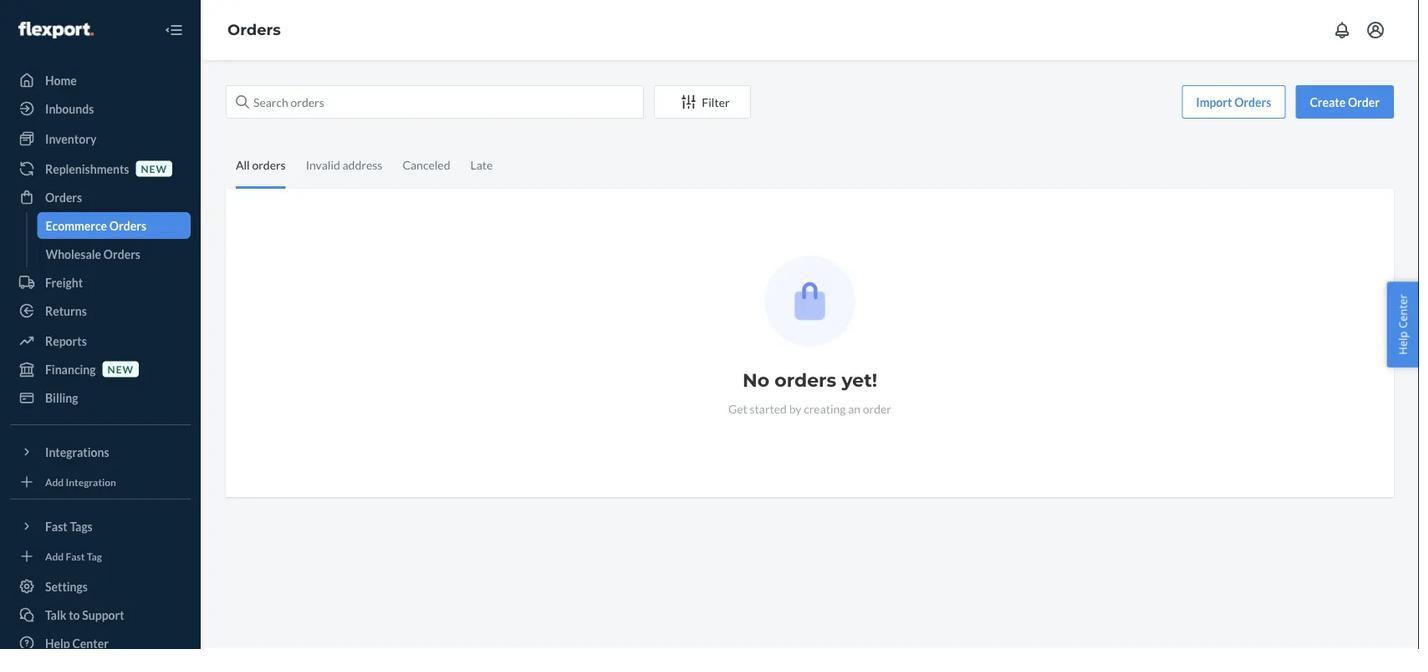 Task type: vqa. For each thing, say whether or not it's contained in the screenshot.
Add Integration link
yes



Task type: locate. For each thing, give the bounding box(es) containing it.
1 horizontal spatial new
[[141, 163, 167, 175]]

filter button
[[654, 85, 751, 119]]

add left integration
[[45, 476, 64, 488]]

1 vertical spatial fast
[[66, 551, 85, 563]]

orders right import
[[1235, 95, 1272, 109]]

started
[[750, 402, 787, 416]]

talk to support
[[45, 608, 124, 623]]

orders
[[252, 158, 286, 172], [775, 369, 837, 392]]

home link
[[10, 67, 191, 94]]

0 horizontal spatial new
[[108, 363, 134, 375]]

orders link
[[227, 21, 281, 39], [10, 184, 191, 211]]

1 add from the top
[[45, 476, 64, 488]]

1 horizontal spatial orders
[[775, 369, 837, 392]]

returns link
[[10, 298, 191, 325]]

orders
[[227, 21, 281, 39], [1235, 95, 1272, 109], [45, 190, 82, 204], [109, 219, 146, 233], [104, 247, 140, 261]]

add integration link
[[10, 473, 191, 493]]

2 add from the top
[[45, 551, 64, 563]]

1 vertical spatial new
[[108, 363, 134, 375]]

new down reports 'link'
[[108, 363, 134, 375]]

creating
[[804, 402, 846, 416]]

0 vertical spatial orders
[[252, 158, 286, 172]]

create order
[[1310, 95, 1380, 109]]

help center
[[1395, 295, 1410, 355]]

flexport logo image
[[18, 22, 94, 38]]

late
[[470, 158, 493, 172]]

inbounds link
[[10, 95, 191, 122]]

all orders
[[236, 158, 286, 172]]

new for financing
[[108, 363, 134, 375]]

add fast tag
[[45, 551, 102, 563]]

freight link
[[10, 269, 191, 296]]

to
[[69, 608, 80, 623]]

reports
[[45, 334, 87, 348]]

orders up "get started by creating an order"
[[775, 369, 837, 392]]

0 vertical spatial new
[[141, 163, 167, 175]]

0 vertical spatial fast
[[45, 520, 68, 534]]

search image
[[236, 95, 249, 109]]

import
[[1196, 95, 1232, 109]]

talk to support button
[[10, 602, 191, 629]]

import orders
[[1196, 95, 1272, 109]]

empty list image
[[764, 256, 856, 347]]

no
[[743, 369, 770, 392]]

fast left tag
[[66, 551, 85, 563]]

settings
[[45, 580, 88, 594]]

add inside add fast tag link
[[45, 551, 64, 563]]

close navigation image
[[164, 20, 184, 40]]

add integration
[[45, 476, 116, 488]]

orders right all
[[252, 158, 286, 172]]

1 vertical spatial add
[[45, 551, 64, 563]]

open notifications image
[[1332, 20, 1352, 40]]

wholesale orders link
[[37, 241, 191, 268]]

help
[[1395, 332, 1410, 355]]

add up settings
[[45, 551, 64, 563]]

add
[[45, 476, 64, 488], [45, 551, 64, 563]]

all
[[236, 158, 250, 172]]

orders link up search image
[[227, 21, 281, 39]]

center
[[1395, 295, 1410, 329]]

1 vertical spatial orders
[[775, 369, 837, 392]]

home
[[45, 73, 77, 87]]

canceled
[[403, 158, 450, 172]]

talk
[[45, 608, 66, 623]]

1 vertical spatial orders link
[[10, 184, 191, 211]]

add inside 'add integration' link
[[45, 476, 64, 488]]

tag
[[87, 551, 102, 563]]

new
[[141, 163, 167, 175], [108, 363, 134, 375]]

new down inventory link
[[141, 163, 167, 175]]

fast tags button
[[10, 514, 191, 540]]

0 vertical spatial add
[[45, 476, 64, 488]]

orders down 'ecommerce orders' link
[[104, 247, 140, 261]]

fast
[[45, 520, 68, 534], [66, 551, 85, 563]]

by
[[789, 402, 802, 416]]

get
[[728, 402, 748, 416]]

orders up search image
[[227, 21, 281, 39]]

orders link up ecommerce orders
[[10, 184, 191, 211]]

invalid
[[306, 158, 340, 172]]

1 horizontal spatial orders link
[[227, 21, 281, 39]]

integration
[[66, 476, 116, 488]]

fast left tags
[[45, 520, 68, 534]]

add for add fast tag
[[45, 551, 64, 563]]

0 vertical spatial orders link
[[227, 21, 281, 39]]

orders inside button
[[1235, 95, 1272, 109]]

orders up wholesale orders link
[[109, 219, 146, 233]]

orders for import orders
[[1235, 95, 1272, 109]]

replenishments
[[45, 162, 129, 176]]

yet!
[[842, 369, 877, 392]]

fast inside dropdown button
[[45, 520, 68, 534]]

0 horizontal spatial orders
[[252, 158, 286, 172]]

orders for no
[[775, 369, 837, 392]]



Task type: describe. For each thing, give the bounding box(es) containing it.
orders for ecommerce orders
[[109, 219, 146, 233]]

invalid address
[[306, 158, 383, 172]]

get started by creating an order
[[728, 402, 892, 416]]

settings link
[[10, 574, 191, 601]]

reports link
[[10, 328, 191, 355]]

orders for wholesale orders
[[104, 247, 140, 261]]

returns
[[45, 304, 87, 318]]

wholesale orders
[[46, 247, 140, 261]]

an
[[848, 402, 861, 416]]

Search orders text field
[[226, 85, 644, 119]]

inventory
[[45, 132, 96, 146]]

billing
[[45, 391, 78, 405]]

new for replenishments
[[141, 163, 167, 175]]

support
[[82, 608, 124, 623]]

inbounds
[[45, 102, 94, 116]]

orders up the ecommerce
[[45, 190, 82, 204]]

order
[[863, 402, 892, 416]]

import orders button
[[1182, 85, 1286, 119]]

add fast tag link
[[10, 547, 191, 567]]

freight
[[45, 276, 83, 290]]

order
[[1348, 95, 1380, 109]]

orders for all
[[252, 158, 286, 172]]

no orders yet!
[[743, 369, 877, 392]]

0 horizontal spatial orders link
[[10, 184, 191, 211]]

help center button
[[1387, 282, 1419, 368]]

wholesale
[[46, 247, 101, 261]]

add for add integration
[[45, 476, 64, 488]]

create
[[1310, 95, 1346, 109]]

address
[[343, 158, 383, 172]]

integrations button
[[10, 439, 191, 466]]

inventory link
[[10, 125, 191, 152]]

ecommerce
[[46, 219, 107, 233]]

ecommerce orders link
[[37, 212, 191, 239]]

billing link
[[10, 385, 191, 411]]

filter
[[702, 95, 730, 109]]

create order link
[[1296, 85, 1394, 119]]

fast tags
[[45, 520, 93, 534]]

ecommerce orders
[[46, 219, 146, 233]]

tags
[[70, 520, 93, 534]]

financing
[[45, 363, 96, 377]]

integrations
[[45, 445, 109, 460]]

open account menu image
[[1366, 20, 1386, 40]]



